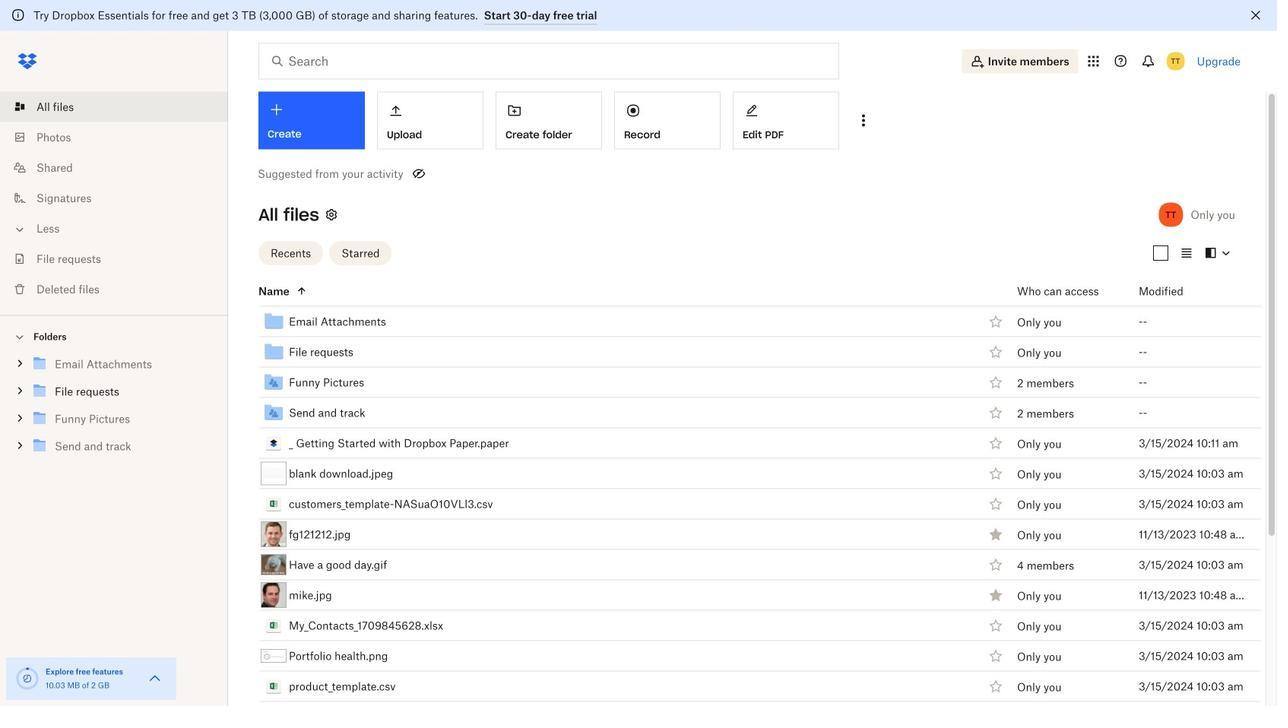 Task type: describe. For each thing, give the bounding box(es) containing it.
name file requests, modified 12/14/2023 5:10 pm, element
[[225, 337, 1262, 368]]

/portfolio health.png image
[[261, 649, 287, 663]]

name sandwich signature.pdf, modified 11/13/2023 10:58 am, element
[[225, 702, 1262, 706]]

Search in folder "Dropbox" text field
[[288, 52, 807, 70]]

add to starred image for the name customers_template-nasuao10vll3.csv, modified 3/15/2024 10:03 am, element
[[987, 495, 1005, 513]]

add to starred image for name portfolio health.png, modified 3/15/2024 10:03 am, element
[[987, 647, 1005, 665]]

name portfolio health.png, modified 3/15/2024 10:03 am, element
[[225, 641, 1262, 672]]

name customers_template-nasuao10vll3.csv, modified 3/15/2024 10:03 am, element
[[225, 489, 1262, 520]]

add to starred image for name funny pictures, modified 11/13/2023 11:13 am, element
[[987, 373, 1005, 391]]

/fg121212.jpg image
[[261, 521, 287, 547]]

dropbox image
[[12, 46, 43, 76]]

/blank download.jpeg image
[[261, 462, 287, 485]]

name have a good day.gif, modified 3/15/2024 10:03 am, element
[[225, 550, 1262, 580]]

add to starred image for name file requests, modified 12/14/2023 5:10 pm, element
[[987, 343, 1005, 361]]

name product_template.csv, modified 3/15/2024 10:03 am, element
[[225, 672, 1262, 702]]

add to starred image for name email attachments, modified 11/13/2023 11:24 am, element
[[987, 312, 1005, 331]]

add to starred image for name product_template.csv, modified 3/15/2024 10:03 am, element
[[987, 677, 1005, 696]]



Task type: locate. For each thing, give the bounding box(es) containing it.
name _ getting started with dropbox paper.paper, modified 3/15/2024 10:11 am, element
[[225, 428, 1262, 459]]

7 add to starred image from the top
[[987, 677, 1005, 696]]

add to starred image inside the name customers_template-nasuao10vll3.csv, modified 3/15/2024 10:03 am, element
[[987, 495, 1005, 513]]

add to starred image inside name product_template.csv, modified 3/15/2024 10:03 am, element
[[987, 677, 1005, 696]]

3 add to starred image from the top
[[987, 464, 1005, 483]]

add to starred image for name blank download.jpeg, modified 3/15/2024 10:03 am, element
[[987, 464, 1005, 483]]

add to starred image inside name _ getting started with dropbox paper.paper, modified 3/15/2024 10:11 am, element
[[987, 434, 1005, 452]]

add to starred image for name _ getting started with dropbox paper.paper, modified 3/15/2024 10:11 am, element
[[987, 434, 1005, 452]]

add to starred image inside name blank download.jpeg, modified 3/15/2024 10:03 am, element
[[987, 464, 1005, 483]]

add to starred image inside name funny pictures, modified 11/13/2023 11:13 am, element
[[987, 373, 1005, 391]]

add to starred image for the name send and track, modified 3/15/2024 9:47 am, 'element'
[[987, 404, 1005, 422]]

list
[[0, 82, 228, 315]]

4 add to starred image from the top
[[987, 495, 1005, 513]]

group
[[0, 347, 228, 471]]

2 add to starred image from the top
[[987, 404, 1005, 422]]

remove from starred image for name mike.jpg, modified 11/13/2023 10:48 am, element
[[987, 586, 1005, 604]]

name funny pictures, modified 11/13/2023 11:13 am, element
[[225, 368, 1262, 398]]

6 add to starred image from the top
[[987, 647, 1005, 665]]

less image
[[12, 222, 27, 237]]

table
[[225, 276, 1262, 706]]

2 add to starred image from the top
[[987, 373, 1005, 391]]

/mike.jpg image
[[261, 582, 287, 608]]

1 remove from starred image from the top
[[987, 525, 1005, 544]]

alert
[[0, 0, 1277, 31]]

add to starred image inside name my_contacts_1709845628.xlsx, modified 3/15/2024 10:03 am, element
[[987, 616, 1005, 635]]

quota usage progress bar
[[15, 667, 40, 691]]

folder settings image
[[322, 206, 340, 224]]

list item
[[0, 92, 228, 122]]

name blank download.jpeg, modified 3/15/2024 10:03 am, element
[[225, 459, 1262, 489]]

4 add to starred image from the top
[[987, 556, 1005, 574]]

/have a good day.gif image
[[261, 554, 287, 575]]

add to starred image inside name portfolio health.png, modified 3/15/2024 10:03 am, element
[[987, 647, 1005, 665]]

5 add to starred image from the top
[[987, 616, 1005, 635]]

3 add to starred image from the top
[[987, 434, 1005, 452]]

remove from starred image inside 'name fg121212.jpg, modified 11/13/2023 10:48 am,' element
[[987, 525, 1005, 544]]

remove from starred image
[[987, 525, 1005, 544], [987, 586, 1005, 604]]

0 vertical spatial remove from starred image
[[987, 525, 1005, 544]]

1 add to starred image from the top
[[987, 312, 1005, 331]]

name my_contacts_1709845628.xlsx, modified 3/15/2024 10:03 am, element
[[225, 611, 1262, 641]]

2 remove from starred image from the top
[[987, 586, 1005, 604]]

name mike.jpg, modified 11/13/2023 10:48 am, element
[[225, 580, 1262, 611]]

1 add to starred image from the top
[[987, 343, 1005, 361]]

add to starred image for name have a good day.gif, modified 3/15/2024 10:03 am, element
[[987, 556, 1005, 574]]

name email attachments, modified 11/13/2023 11:24 am, element
[[225, 307, 1262, 337]]

add to starred image
[[987, 312, 1005, 331], [987, 404, 1005, 422], [987, 464, 1005, 483], [987, 495, 1005, 513]]

add to starred image inside the name send and track, modified 3/15/2024 9:47 am, 'element'
[[987, 404, 1005, 422]]

add to starred image inside name email attachments, modified 11/13/2023 11:24 am, element
[[987, 312, 1005, 331]]

add to starred image
[[987, 343, 1005, 361], [987, 373, 1005, 391], [987, 434, 1005, 452], [987, 556, 1005, 574], [987, 616, 1005, 635], [987, 647, 1005, 665], [987, 677, 1005, 696]]

name fg121212.jpg, modified 11/13/2023 10:48 am, element
[[225, 520, 1262, 550]]

add to starred image for name my_contacts_1709845628.xlsx, modified 3/15/2024 10:03 am, element
[[987, 616, 1005, 635]]

name send and track, modified 3/15/2024 9:47 am, element
[[225, 398, 1262, 428]]

1 vertical spatial remove from starred image
[[987, 586, 1005, 604]]

remove from starred image for 'name fg121212.jpg, modified 11/13/2023 10:48 am,' element
[[987, 525, 1005, 544]]

add to starred image inside name file requests, modified 12/14/2023 5:10 pm, element
[[987, 343, 1005, 361]]

add to starred image inside name have a good day.gif, modified 3/15/2024 10:03 am, element
[[987, 556, 1005, 574]]

quota usage image
[[15, 667, 40, 691]]



Task type: vqa. For each thing, say whether or not it's contained in the screenshot.
Web
no



